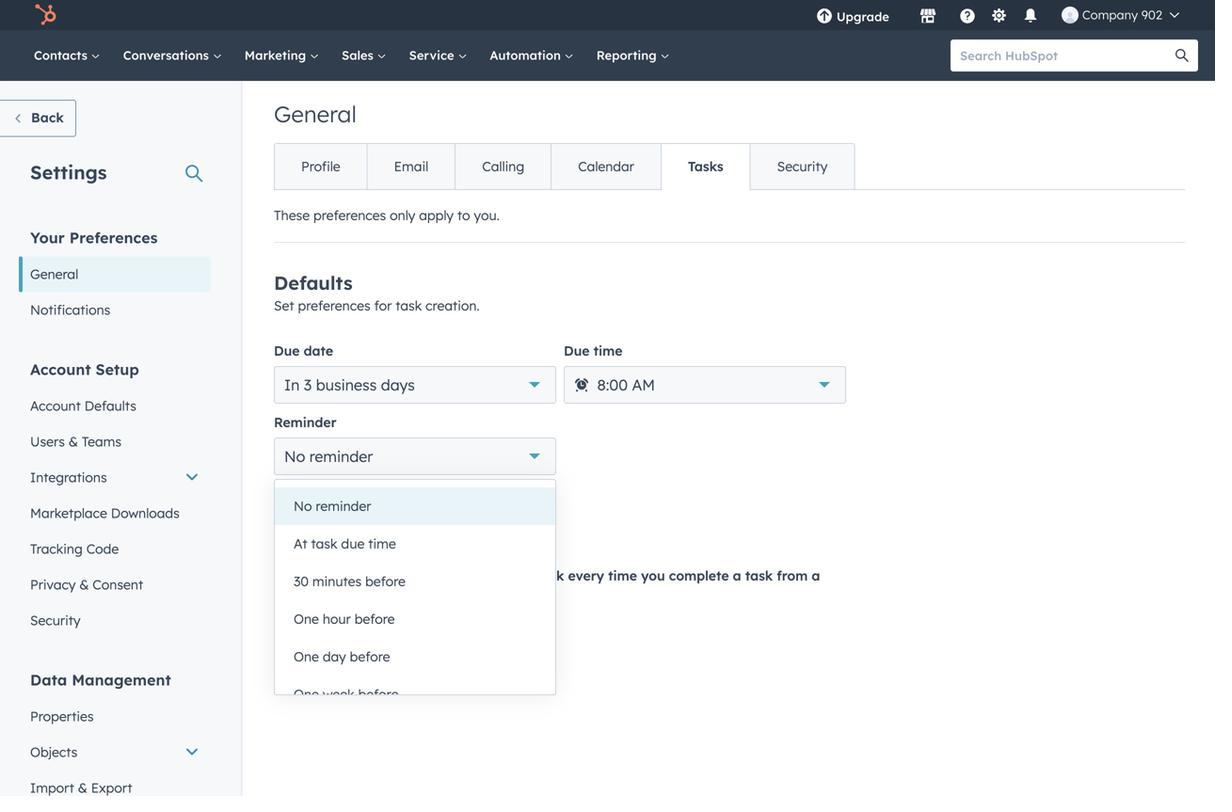Task type: describe. For each thing, give the bounding box(es) containing it.
properties
[[30, 708, 94, 725]]

& for privacy
[[79, 577, 89, 593]]

30
[[294, 573, 309, 590]]

& for users
[[69, 433, 78, 450]]

properties link
[[19, 699, 211, 735]]

due for due date
[[274, 343, 300, 359]]

integrations
[[30, 469, 107, 486]]

list
[[304, 590, 323, 607]]

email
[[394, 158, 429, 175]]

one for one hour before
[[294, 611, 319, 627]]

follow-up tasks set preferences for follow-up reminders.
[[274, 504, 522, 546]]

for inside defaults set preferences for task creation.
[[374, 297, 392, 314]]

tracking code link
[[19, 531, 211, 567]]

day
[[323, 649, 346, 665]]

apply
[[419, 207, 454, 224]]

follow-
[[274, 504, 343, 527]]

at task due time button
[[275, 525, 555, 563]]

902
[[1142, 7, 1162, 23]]

users & teams
[[30, 433, 122, 450]]

reminders.
[[457, 530, 522, 546]]

reporting
[[597, 48, 660, 63]]

defaults inside defaults set preferences for task creation.
[[274, 271, 353, 295]]

service link
[[398, 30, 479, 81]]

you.
[[474, 207, 500, 224]]

calendar link
[[551, 144, 661, 189]]

sales link
[[330, 30, 398, 81]]

marketing link
[[233, 30, 330, 81]]

week
[[323, 686, 355, 703]]

no inside no reminder button
[[294, 498, 312, 514]]

profile link
[[275, 144, 367, 189]]

one week before
[[294, 686, 399, 703]]

1 vertical spatial up
[[437, 530, 453, 546]]

users & teams link
[[19, 424, 211, 460]]

follow-
[[396, 530, 437, 546]]

contacts link
[[23, 30, 112, 81]]

settings
[[30, 160, 107, 184]]

consent
[[93, 577, 143, 593]]

tasks link
[[661, 144, 750, 189]]

objects
[[30, 744, 78, 761]]

notifications button
[[1015, 0, 1047, 30]]

at
[[294, 536, 307, 552]]

account setup
[[30, 360, 139, 379]]

one hour before button
[[275, 601, 555, 638]]

back link
[[0, 100, 76, 137]]

am
[[632, 376, 655, 394]]

30 minutes before button
[[275, 563, 555, 601]]

navigation containing profile
[[274, 143, 855, 190]]

no reminder button
[[275, 488, 555, 525]]

prompted
[[331, 568, 395, 584]]

profile
[[301, 158, 340, 175]]

these preferences only apply to you.
[[274, 207, 500, 224]]

every
[[568, 568, 604, 584]]

account defaults
[[30, 398, 136, 414]]

0 vertical spatial time
[[594, 343, 623, 359]]

privacy & consent
[[30, 577, 143, 593]]

users
[[30, 433, 65, 450]]

business
[[316, 376, 377, 394]]

task left every
[[537, 568, 564, 584]]

security for topmost the security link
[[777, 158, 828, 175]]

automation link
[[479, 30, 585, 81]]

data
[[30, 671, 67, 689]]

no reminder button
[[274, 438, 556, 475]]

back
[[31, 109, 64, 126]]

objects button
[[19, 735, 211, 770]]

due for due time
[[564, 343, 590, 359]]

create
[[416, 568, 457, 584]]

task inside defaults set preferences for task creation.
[[396, 297, 422, 314]]

code
[[86, 541, 119, 557]]

automation
[[490, 48, 565, 63]]

account for account setup
[[30, 360, 91, 379]]

8:00
[[597, 376, 628, 394]]

marketplace downloads
[[30, 505, 180, 521]]

marketplace downloads link
[[19, 496, 211, 531]]

reminder inside dropdown button
[[309, 447, 373, 466]]

get
[[304, 568, 327, 584]]

contacts
[[34, 48, 91, 63]]

privacy
[[30, 577, 76, 593]]

integrations button
[[19, 460, 211, 496]]

general inside 'your preferences' element
[[30, 266, 78, 282]]

settings image
[[991, 8, 1008, 25]]

before for one day before
[[350, 649, 390, 665]]

help button
[[952, 0, 984, 30]]

your preferences
[[30, 228, 158, 247]]

defaults inside account setup element
[[84, 398, 136, 414]]

company
[[1082, 7, 1138, 23]]

hour
[[323, 611, 351, 627]]

0 vertical spatial security link
[[750, 144, 854, 189]]

preferences
[[69, 228, 158, 247]]

2 a from the left
[[733, 568, 741, 584]]

account for account defaults
[[30, 398, 81, 414]]

conversations link
[[112, 30, 233, 81]]

date
[[304, 343, 333, 359]]

upgrade
[[837, 9, 889, 24]]

8:00 am button
[[564, 366, 846, 404]]

downloads
[[111, 505, 180, 521]]

due date
[[274, 343, 333, 359]]

in
[[284, 376, 300, 394]]

calling
[[482, 158, 524, 175]]

no inside no reminder dropdown button
[[284, 447, 305, 466]]

for inside follow-up tasks set preferences for follow-up reminders.
[[374, 530, 392, 546]]



Task type: locate. For each thing, give the bounding box(es) containing it.
preferences left only
[[313, 207, 386, 224]]

1 vertical spatial for
[[374, 530, 392, 546]]

these
[[274, 207, 310, 224]]

one left day at the left
[[294, 649, 319, 665]]

1 vertical spatial set
[[274, 530, 294, 546]]

time up 8:00
[[594, 343, 623, 359]]

3
[[304, 376, 312, 394]]

0 horizontal spatial security
[[30, 612, 81, 629]]

reminder up at task due time
[[316, 498, 371, 514]]

reminder inside button
[[316, 498, 371, 514]]

0 vertical spatial up
[[343, 504, 367, 527]]

0 vertical spatial &
[[69, 433, 78, 450]]

due time
[[564, 343, 623, 359]]

for left creation.
[[374, 297, 392, 314]]

1 horizontal spatial due
[[564, 343, 590, 359]]

account setup element
[[19, 359, 211, 639]]

no down "reminder"
[[284, 447, 305, 466]]

up inside get prompted to create a follow up task every time you complete a task from a list view
[[516, 568, 533, 584]]

before right "hour"
[[355, 611, 395, 627]]

2 horizontal spatial up
[[516, 568, 533, 584]]

& right 'privacy'
[[79, 577, 89, 593]]

security link
[[750, 144, 854, 189], [19, 603, 211, 639]]

in 3 business days
[[284, 376, 415, 394]]

before right week at the bottom left of the page
[[358, 686, 399, 703]]

before down 'at task due time' button
[[365, 573, 406, 590]]

one down list
[[294, 611, 319, 627]]

1 due from the left
[[274, 343, 300, 359]]

2 vertical spatial up
[[516, 568, 533, 584]]

set up due date
[[274, 297, 294, 314]]

data management
[[30, 671, 171, 689]]

0 horizontal spatial a
[[461, 568, 470, 584]]

to
[[457, 207, 470, 224], [399, 568, 412, 584]]

0 vertical spatial reminder
[[309, 447, 373, 466]]

0 horizontal spatial due
[[274, 343, 300, 359]]

you
[[641, 568, 665, 584]]

1 set from the top
[[274, 297, 294, 314]]

1 account from the top
[[30, 360, 91, 379]]

one day before button
[[275, 638, 555, 676]]

2 due from the left
[[564, 343, 590, 359]]

time inside button
[[368, 536, 396, 552]]

up up the "create"
[[437, 530, 453, 546]]

one hour before
[[294, 611, 395, 627]]

general
[[274, 100, 357, 128], [30, 266, 78, 282]]

a right complete
[[733, 568, 741, 584]]

in 3 business days button
[[274, 366, 556, 404]]

no reminder up at task due time
[[294, 498, 371, 514]]

1 horizontal spatial defaults
[[274, 271, 353, 295]]

preferences down follow-
[[298, 530, 371, 546]]

0 vertical spatial general
[[274, 100, 357, 128]]

0 vertical spatial set
[[274, 297, 294, 314]]

no reminder
[[284, 447, 373, 466], [294, 498, 371, 514]]

set inside follow-up tasks set preferences for follow-up reminders.
[[274, 530, 294, 546]]

no reminder down "reminder"
[[284, 447, 373, 466]]

30 minutes before
[[294, 573, 406, 590]]

before right day at the left
[[350, 649, 390, 665]]

0 vertical spatial preferences
[[313, 207, 386, 224]]

up right follow
[[516, 568, 533, 584]]

creation.
[[426, 297, 480, 314]]

security inside account setup element
[[30, 612, 81, 629]]

0 vertical spatial no reminder
[[284, 447, 373, 466]]

1 vertical spatial no
[[294, 498, 312, 514]]

from
[[777, 568, 808, 584]]

upgrade image
[[816, 8, 833, 25]]

up
[[343, 504, 367, 527], [437, 530, 453, 546], [516, 568, 533, 584]]

preferences up date
[[298, 297, 371, 314]]

before for 30 minutes before
[[365, 573, 406, 590]]

& right users
[[69, 433, 78, 450]]

preferences inside defaults set preferences for task creation.
[[298, 297, 371, 314]]

reminder
[[274, 414, 337, 431]]

1 vertical spatial defaults
[[84, 398, 136, 414]]

notifications
[[30, 302, 110, 318]]

2 vertical spatial preferences
[[298, 530, 371, 546]]

before inside button
[[358, 686, 399, 703]]

privacy & consent link
[[19, 567, 211, 603]]

0 horizontal spatial &
[[69, 433, 78, 450]]

1 vertical spatial account
[[30, 398, 81, 414]]

only
[[390, 207, 415, 224]]

tasks
[[373, 504, 422, 527]]

one left week at the bottom left of the page
[[294, 686, 319, 703]]

one week before button
[[275, 676, 555, 713]]

a left follow
[[461, 568, 470, 584]]

no
[[284, 447, 305, 466], [294, 498, 312, 514]]

marketplaces button
[[908, 0, 948, 30]]

your
[[30, 228, 65, 247]]

2 for from the top
[[374, 530, 392, 546]]

1 vertical spatial general
[[30, 266, 78, 282]]

0 vertical spatial security
[[777, 158, 828, 175]]

security for the security link to the left
[[30, 612, 81, 629]]

one inside button
[[294, 686, 319, 703]]

to inside get prompted to create a follow up task every time you complete a task from a list view
[[399, 568, 412, 584]]

0 horizontal spatial up
[[343, 504, 367, 527]]

1 vertical spatial one
[[294, 649, 319, 665]]

1 horizontal spatial &
[[79, 577, 89, 593]]

tracking
[[30, 541, 83, 557]]

marketplaces image
[[920, 8, 936, 25]]

defaults set preferences for task creation.
[[274, 271, 480, 314]]

1 a from the left
[[461, 568, 470, 584]]

up up due
[[343, 504, 367, 527]]

a right from
[[812, 568, 820, 584]]

before for one week before
[[358, 686, 399, 703]]

due
[[341, 536, 365, 552]]

account
[[30, 360, 91, 379], [30, 398, 81, 414]]

a
[[461, 568, 470, 584], [733, 568, 741, 584], [812, 568, 820, 584]]

marketplace
[[30, 505, 107, 521]]

1 vertical spatial security link
[[19, 603, 211, 639]]

0 horizontal spatial general
[[30, 266, 78, 282]]

1 vertical spatial to
[[399, 568, 412, 584]]

tracking code
[[30, 541, 119, 557]]

2 account from the top
[[30, 398, 81, 414]]

marketing
[[245, 48, 310, 63]]

due
[[274, 343, 300, 359], [564, 343, 590, 359]]

2 set from the top
[[274, 530, 294, 546]]

defaults up date
[[274, 271, 353, 295]]

your preferences element
[[19, 227, 211, 328]]

0 vertical spatial account
[[30, 360, 91, 379]]

navigation
[[274, 143, 855, 190]]

data management element
[[19, 670, 211, 796]]

setup
[[96, 360, 139, 379]]

account up the 'account defaults'
[[30, 360, 91, 379]]

1 vertical spatial &
[[79, 577, 89, 593]]

calendar
[[578, 158, 634, 175]]

time left you
[[608, 568, 637, 584]]

days
[[381, 376, 415, 394]]

0 vertical spatial one
[[294, 611, 319, 627]]

task left from
[[745, 568, 773, 584]]

company 902 button
[[1050, 0, 1191, 30]]

1 horizontal spatial to
[[457, 207, 470, 224]]

set
[[274, 297, 294, 314], [274, 530, 294, 546]]

0 vertical spatial to
[[457, 207, 470, 224]]

service
[[409, 48, 458, 63]]

for
[[374, 297, 392, 314], [374, 530, 392, 546]]

preferences
[[313, 207, 386, 224], [298, 297, 371, 314], [298, 530, 371, 546]]

&
[[69, 433, 78, 450], [79, 577, 89, 593]]

preferences inside follow-up tasks set preferences for follow-up reminders.
[[298, 530, 371, 546]]

1 vertical spatial no reminder
[[294, 498, 371, 514]]

one for one week before
[[294, 686, 319, 703]]

2 horizontal spatial a
[[812, 568, 820, 584]]

general link
[[19, 256, 211, 292]]

get prompted to create a follow up task every time you complete a task from a list view
[[304, 568, 820, 607]]

search button
[[1166, 40, 1198, 72]]

1 for from the top
[[374, 297, 392, 314]]

sales
[[342, 48, 377, 63]]

list box containing no reminder
[[275, 480, 555, 713]]

set inside defaults set preferences for task creation.
[[274, 297, 294, 314]]

0 vertical spatial for
[[374, 297, 392, 314]]

notifications image
[[1022, 8, 1039, 25]]

menu item
[[903, 0, 906, 30]]

time inside get prompted to create a follow up task every time you complete a task from a list view
[[608, 568, 637, 584]]

account up users
[[30, 398, 81, 414]]

to left you. in the left of the page
[[457, 207, 470, 224]]

management
[[72, 671, 171, 689]]

settings link
[[987, 5, 1011, 25]]

task right at
[[311, 536, 337, 552]]

hubspot link
[[23, 4, 71, 26]]

time right due
[[368, 536, 396, 552]]

1 vertical spatial time
[[368, 536, 396, 552]]

1 horizontal spatial up
[[437, 530, 453, 546]]

to left the "create"
[[399, 568, 412, 584]]

3 a from the left
[[812, 568, 820, 584]]

one
[[294, 611, 319, 627], [294, 649, 319, 665], [294, 686, 319, 703]]

1 horizontal spatial a
[[733, 568, 741, 584]]

view
[[327, 590, 357, 607]]

search image
[[1176, 49, 1189, 62]]

before for one hour before
[[355, 611, 395, 627]]

defaults up users & teams link
[[84, 398, 136, 414]]

3 one from the top
[[294, 686, 319, 703]]

reminder down "reminder"
[[309, 447, 373, 466]]

1 horizontal spatial security link
[[750, 144, 854, 189]]

general up profile
[[274, 100, 357, 128]]

help image
[[959, 8, 976, 25]]

for down the tasks
[[374, 530, 392, 546]]

complete
[[669, 568, 729, 584]]

1 horizontal spatial security
[[777, 158, 828, 175]]

task inside button
[[311, 536, 337, 552]]

0 vertical spatial no
[[284, 447, 305, 466]]

task left creation.
[[396, 297, 422, 314]]

tasks
[[688, 158, 724, 175]]

no reminder inside no reminder dropdown button
[[284, 447, 373, 466]]

0 vertical spatial defaults
[[274, 271, 353, 295]]

general down your
[[30, 266, 78, 282]]

1 vertical spatial security
[[30, 612, 81, 629]]

defaults
[[274, 271, 353, 295], [84, 398, 136, 414]]

hubspot image
[[34, 4, 56, 26]]

mateo roberts image
[[1062, 7, 1079, 24]]

list box
[[275, 480, 555, 713]]

at task due time
[[294, 536, 396, 552]]

2 vertical spatial one
[[294, 686, 319, 703]]

1 horizontal spatial general
[[274, 100, 357, 128]]

2 one from the top
[[294, 649, 319, 665]]

one for one day before
[[294, 649, 319, 665]]

no up at
[[294, 498, 312, 514]]

reminder
[[309, 447, 373, 466], [316, 498, 371, 514]]

0 horizontal spatial defaults
[[84, 398, 136, 414]]

time
[[594, 343, 623, 359], [368, 536, 396, 552], [608, 568, 637, 584]]

no reminder inside no reminder button
[[294, 498, 371, 514]]

0 horizontal spatial security link
[[19, 603, 211, 639]]

conversations
[[123, 48, 213, 63]]

account inside account defaults link
[[30, 398, 81, 414]]

1 vertical spatial preferences
[[298, 297, 371, 314]]

8:00 am
[[597, 376, 655, 394]]

menu containing company 902
[[803, 0, 1193, 30]]

Search HubSpot search field
[[951, 40, 1181, 72]]

2 vertical spatial time
[[608, 568, 637, 584]]

menu
[[803, 0, 1193, 30]]

0 horizontal spatial to
[[399, 568, 412, 584]]

reporting link
[[585, 30, 681, 81]]

1 one from the top
[[294, 611, 319, 627]]

teams
[[82, 433, 122, 450]]

1 vertical spatial reminder
[[316, 498, 371, 514]]

set down follow-
[[274, 530, 294, 546]]



Task type: vqa. For each thing, say whether or not it's contained in the screenshot.
first Pay from the left
no



